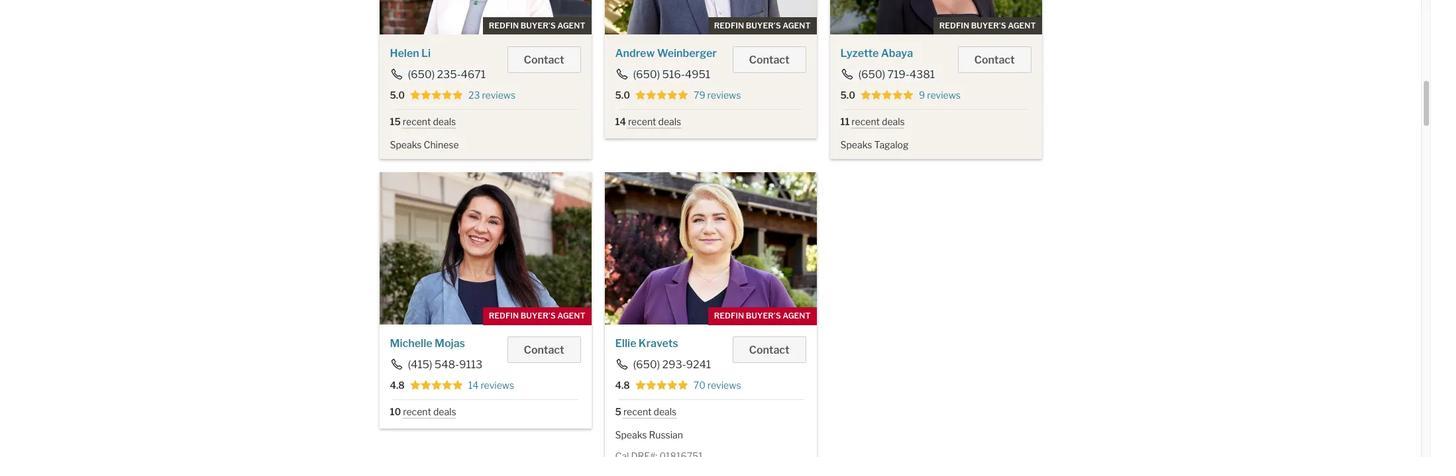 Task type: vqa. For each thing, say whether or not it's contained in the screenshot.
Recent
yes



Task type: locate. For each thing, give the bounding box(es) containing it.
3 5.0 from the left
[[841, 89, 856, 100]]

0 horizontal spatial 4.8
[[390, 380, 405, 391]]

70 reviews
[[694, 380, 741, 391]]

2 4.8 from the left
[[615, 380, 630, 391]]

2 rating 4.8 out of 5 element from the left
[[636, 380, 689, 392]]

contact button up 9 reviews
[[958, 46, 1032, 73]]

1 horizontal spatial speaks
[[615, 430, 647, 441]]

speaks russian
[[615, 430, 683, 441]]

kravets
[[639, 337, 679, 350]]

recent down (650) 516-4951 button
[[628, 116, 657, 127]]

photo of lyzette abaya image
[[830, 0, 1042, 34]]

redfin for 4951
[[714, 20, 744, 30]]

agent
[[558, 20, 586, 30], [783, 20, 811, 30], [1008, 20, 1036, 30], [558, 311, 586, 321], [783, 311, 811, 321]]

speaks down 5 in the left of the page
[[615, 430, 647, 441]]

(415) 548-9113
[[408, 359, 483, 371]]

rating 4.8 out of 5 element
[[410, 380, 463, 392], [636, 380, 689, 392]]

0 horizontal spatial rating 5.0 out of 5 element
[[410, 89, 463, 101]]

14 recent deals
[[615, 116, 682, 127]]

recent right 15 at the left top
[[403, 116, 431, 127]]

deals for 719-
[[882, 116, 905, 127]]

contact
[[524, 53, 564, 66], [749, 53, 790, 66], [975, 53, 1015, 66], [524, 344, 564, 357], [749, 344, 790, 357]]

4.8
[[390, 380, 405, 391], [615, 380, 630, 391]]

redfin buyer's agent for (650) 235-4671
[[489, 20, 586, 30]]

deals for 548-
[[433, 406, 456, 418]]

redfin buyer's agent
[[489, 20, 586, 30], [714, 20, 811, 30], [940, 20, 1036, 30], [489, 311, 586, 321], [714, 311, 811, 321]]

reviews for 9241
[[708, 380, 741, 391]]

recent
[[403, 116, 431, 127], [628, 116, 657, 127], [852, 116, 880, 127], [403, 406, 431, 418], [624, 406, 652, 418]]

rating 4.8 out of 5 element for 293-
[[636, 380, 689, 392]]

ellie
[[615, 337, 637, 350]]

1 5.0 from the left
[[390, 89, 405, 100]]

2 horizontal spatial 5.0
[[841, 89, 856, 100]]

deals up russian
[[654, 406, 677, 418]]

reviews for 4951
[[708, 89, 741, 100]]

(650)
[[408, 68, 435, 81], [633, 68, 660, 81], [859, 68, 886, 81], [633, 359, 660, 371]]

(650) down li
[[408, 68, 435, 81]]

michelle mojas
[[390, 337, 465, 350]]

recent right '11'
[[852, 116, 880, 127]]

reviews right 79 on the left
[[708, 89, 741, 100]]

0 horizontal spatial speaks
[[390, 139, 422, 150]]

rating 5.0 out of 5 element
[[410, 89, 463, 101], [636, 89, 689, 101], [861, 89, 914, 101]]

speaks
[[390, 139, 422, 150], [841, 139, 873, 150], [615, 430, 647, 441]]

speaks down 15 at the left top
[[390, 139, 422, 150]]

(650) down ellie kravets
[[633, 359, 660, 371]]

contact button up 70 reviews
[[733, 337, 806, 363]]

rating 5.0 out of 5 element for 719-
[[861, 89, 914, 101]]

0 horizontal spatial 5.0
[[390, 89, 405, 100]]

reviews for 4671
[[482, 89, 516, 100]]

speaks tagalog
[[841, 139, 909, 150]]

rating 4.8 out of 5 element for 548-
[[410, 380, 463, 392]]

4381
[[910, 68, 935, 81]]

deals up chinese
[[433, 116, 456, 127]]

2 horizontal spatial speaks
[[841, 139, 873, 150]]

14
[[615, 116, 626, 127], [468, 380, 479, 391]]

rating 4.8 out of 5 element down "(415) 548-9113" button
[[410, 380, 463, 392]]

recent right 5 in the left of the page
[[624, 406, 652, 418]]

(650) 235-4671 button
[[390, 68, 487, 81]]

contact button up 23 reviews at the left of the page
[[507, 46, 581, 73]]

reviews down 9113
[[481, 380, 514, 391]]

contact button up 79 reviews
[[733, 46, 806, 73]]

3 rating 5.0 out of 5 element from the left
[[861, 89, 914, 101]]

4.8 up 5 in the left of the page
[[615, 380, 630, 391]]

deals
[[433, 116, 456, 127], [659, 116, 682, 127], [882, 116, 905, 127], [433, 406, 456, 418], [654, 406, 677, 418]]

1 horizontal spatial 14
[[615, 116, 626, 127]]

contact for (650) 719-4381
[[975, 53, 1015, 66]]

5.0
[[390, 89, 405, 100], [615, 89, 630, 100], [841, 89, 856, 100]]

2 5.0 from the left
[[615, 89, 630, 100]]

lyzette
[[841, 47, 879, 59]]

15 recent deals
[[390, 116, 456, 127]]

14 down 9113
[[468, 380, 479, 391]]

rating 4.8 out of 5 element down (650) 293-9241 button at the bottom
[[636, 380, 689, 392]]

speaks for (650) 719-4381
[[841, 139, 873, 150]]

recent for (415) 548-9113
[[403, 406, 431, 418]]

5.0 for (650) 235-4671
[[390, 89, 405, 100]]

14 down (650) 516-4951 button
[[615, 116, 626, 127]]

0 vertical spatial 14
[[615, 116, 626, 127]]

contact button for (650) 719-4381
[[958, 46, 1032, 73]]

1 4.8 from the left
[[390, 380, 405, 391]]

rating 5.0 out of 5 element down (650) 516-4951 button
[[636, 89, 689, 101]]

1 horizontal spatial 4.8
[[615, 380, 630, 391]]

1 horizontal spatial 5.0
[[615, 89, 630, 100]]

reviews
[[482, 89, 516, 100], [708, 89, 741, 100], [927, 89, 961, 100], [481, 380, 514, 391], [708, 380, 741, 391]]

michelle mojas link
[[390, 337, 465, 350]]

buyer's for (650) 293-9241
[[746, 311, 781, 321]]

contact button up 14 reviews
[[507, 337, 581, 363]]

redfin for 4381
[[940, 20, 970, 30]]

speaks chinese
[[390, 139, 459, 150]]

buyer's for (650) 719-4381
[[971, 20, 1007, 30]]

contact button
[[507, 46, 581, 73], [733, 46, 806, 73], [958, 46, 1032, 73], [507, 337, 581, 363], [733, 337, 806, 363]]

2 rating 5.0 out of 5 element from the left
[[636, 89, 689, 101]]

(650) down andrew
[[633, 68, 660, 81]]

russian
[[649, 430, 683, 441]]

deals down (650) 516-4951
[[659, 116, 682, 127]]

buyer's for (415) 548-9113
[[521, 311, 556, 321]]

1 vertical spatial 14
[[468, 380, 479, 391]]

contact button for (415) 548-9113
[[507, 337, 581, 363]]

10
[[390, 406, 401, 418]]

79
[[694, 89, 706, 100]]

speaks down '11'
[[841, 139, 873, 150]]

10 recent deals
[[390, 406, 456, 418]]

redfin for 9113
[[489, 311, 519, 321]]

helen li
[[390, 47, 431, 59]]

5
[[615, 406, 622, 418]]

1 horizontal spatial rating 4.8 out of 5 element
[[636, 380, 689, 392]]

0 horizontal spatial rating 4.8 out of 5 element
[[410, 380, 463, 392]]

recent right 10
[[403, 406, 431, 418]]

abaya
[[881, 47, 914, 59]]

1 rating 5.0 out of 5 element from the left
[[410, 89, 463, 101]]

235-
[[437, 68, 461, 81]]

1 rating 4.8 out of 5 element from the left
[[410, 380, 463, 392]]

reviews right 70
[[708, 380, 741, 391]]

photo of helen li image
[[379, 0, 592, 34]]

agent for (650) 235-4671
[[558, 20, 586, 30]]

deals up tagalog
[[882, 116, 905, 127]]

redfin
[[489, 20, 519, 30], [714, 20, 744, 30], [940, 20, 970, 30], [489, 311, 519, 321], [714, 311, 744, 321]]

4.8 up 10
[[390, 380, 405, 391]]

0 horizontal spatial 14
[[468, 380, 479, 391]]

1 horizontal spatial rating 5.0 out of 5 element
[[636, 89, 689, 101]]

buyer's
[[521, 20, 556, 30], [746, 20, 781, 30], [971, 20, 1007, 30], [521, 311, 556, 321], [746, 311, 781, 321]]

ellie kravets
[[615, 337, 679, 350]]

5.0 up '11'
[[841, 89, 856, 100]]

2 horizontal spatial rating 5.0 out of 5 element
[[861, 89, 914, 101]]

rating 5.0 out of 5 element for 516-
[[636, 89, 689, 101]]

(650) 719-4381
[[859, 68, 935, 81]]

11 recent deals
[[841, 116, 905, 127]]

redfin buyer's agent for (650) 293-9241
[[714, 311, 811, 321]]

reviews right 9
[[927, 89, 961, 100]]

(650) down lyzette abaya
[[859, 68, 886, 81]]

rating 5.0 out of 5 element down "(650) 719-4381" button
[[861, 89, 914, 101]]

deals for 235-
[[433, 116, 456, 127]]

deals down (415) 548-9113
[[433, 406, 456, 418]]

rating 5.0 out of 5 element down (650) 235-4671 button at the top left of the page
[[410, 89, 463, 101]]

michelle
[[390, 337, 433, 350]]

5 recent deals
[[615, 406, 677, 418]]

5.0 up 15 at the left top
[[390, 89, 405, 100]]

5.0 up 14 recent deals
[[615, 89, 630, 100]]

(650) for (650) 719-4381
[[859, 68, 886, 81]]

reviews right 23
[[482, 89, 516, 100]]

redfin for 9241
[[714, 311, 744, 321]]

redfin buyer's agent for (650) 719-4381
[[940, 20, 1036, 30]]



Task type: describe. For each thing, give the bounding box(es) containing it.
lyzette abaya
[[841, 47, 914, 59]]

(415) 548-9113 button
[[390, 359, 483, 371]]

719-
[[888, 68, 910, 81]]

23
[[469, 89, 480, 100]]

helen
[[390, 47, 419, 59]]

agent for (415) 548-9113
[[558, 311, 586, 321]]

11
[[841, 116, 850, 127]]

contact button for (650) 293-9241
[[733, 337, 806, 363]]

redfin for 4671
[[489, 20, 519, 30]]

70
[[694, 380, 706, 391]]

5.0 for (650) 719-4381
[[841, 89, 856, 100]]

andrew
[[615, 47, 655, 59]]

14 for 14 recent deals
[[615, 116, 626, 127]]

agent for (650) 516-4951
[[783, 20, 811, 30]]

79 reviews
[[694, 89, 741, 100]]

mojas
[[435, 337, 465, 350]]

(650) 719-4381 button
[[841, 68, 936, 81]]

23 reviews
[[469, 89, 516, 100]]

(650) 516-4951
[[633, 68, 711, 81]]

photo of andrew weinberger image
[[605, 0, 817, 34]]

deals for 293-
[[654, 406, 677, 418]]

recent for (650) 293-9241
[[624, 406, 652, 418]]

14 for 14 reviews
[[468, 380, 479, 391]]

(650) for (650) 516-4951
[[633, 68, 660, 81]]

speaks for (650) 235-4671
[[390, 139, 422, 150]]

agent for (650) 719-4381
[[1008, 20, 1036, 30]]

(650) for (650) 235-4671
[[408, 68, 435, 81]]

4671
[[461, 68, 486, 81]]

9
[[919, 89, 925, 100]]

andrew weinberger
[[615, 47, 717, 59]]

recent for (650) 235-4671
[[403, 116, 431, 127]]

14 reviews
[[468, 380, 514, 391]]

4951
[[685, 68, 711, 81]]

contact button for (650) 235-4671
[[507, 46, 581, 73]]

tagalog
[[875, 139, 909, 150]]

516-
[[663, 68, 685, 81]]

rating 5.0 out of 5 element for 235-
[[410, 89, 463, 101]]

(650) 293-9241
[[633, 359, 711, 371]]

contact for (650) 516-4951
[[749, 53, 790, 66]]

recent for (650) 516-4951
[[628, 116, 657, 127]]

(650) 293-9241 button
[[615, 359, 712, 371]]

9241
[[686, 359, 711, 371]]

9113
[[459, 359, 483, 371]]

buyer's for (650) 235-4671
[[521, 20, 556, 30]]

contact for (650) 235-4671
[[524, 53, 564, 66]]

recent for (650) 719-4381
[[852, 116, 880, 127]]

andrew weinberger link
[[615, 47, 717, 59]]

lyzette abaya link
[[841, 47, 914, 59]]

15
[[390, 116, 401, 127]]

ellie kravets link
[[615, 337, 679, 350]]

photo of michelle mojas image
[[379, 172, 592, 325]]

photo of ellie kravets image
[[605, 172, 817, 325]]

contact for (415) 548-9113
[[524, 344, 564, 357]]

9 reviews
[[919, 89, 961, 100]]

speaks for (650) 293-9241
[[615, 430, 647, 441]]

redfin buyer's agent for (415) 548-9113
[[489, 311, 586, 321]]

deals for 516-
[[659, 116, 682, 127]]

548-
[[435, 359, 459, 371]]

(650) 516-4951 button
[[615, 68, 711, 81]]

5.0 for (650) 516-4951
[[615, 89, 630, 100]]

4.8 for (650) 293-9241
[[615, 380, 630, 391]]

contact for (650) 293-9241
[[749, 344, 790, 357]]

chinese
[[424, 139, 459, 150]]

reviews for 4381
[[927, 89, 961, 100]]

(415)
[[408, 359, 432, 371]]

(650) for (650) 293-9241
[[633, 359, 660, 371]]

buyer's for (650) 516-4951
[[746, 20, 781, 30]]

(650) 235-4671
[[408, 68, 486, 81]]

li
[[422, 47, 431, 59]]

weinberger
[[657, 47, 717, 59]]

redfin buyer's agent for (650) 516-4951
[[714, 20, 811, 30]]

helen li link
[[390, 47, 431, 59]]

contact button for (650) 516-4951
[[733, 46, 806, 73]]

agent for (650) 293-9241
[[783, 311, 811, 321]]

293-
[[663, 359, 686, 371]]

reviews for 9113
[[481, 380, 514, 391]]

4.8 for (415) 548-9113
[[390, 380, 405, 391]]



